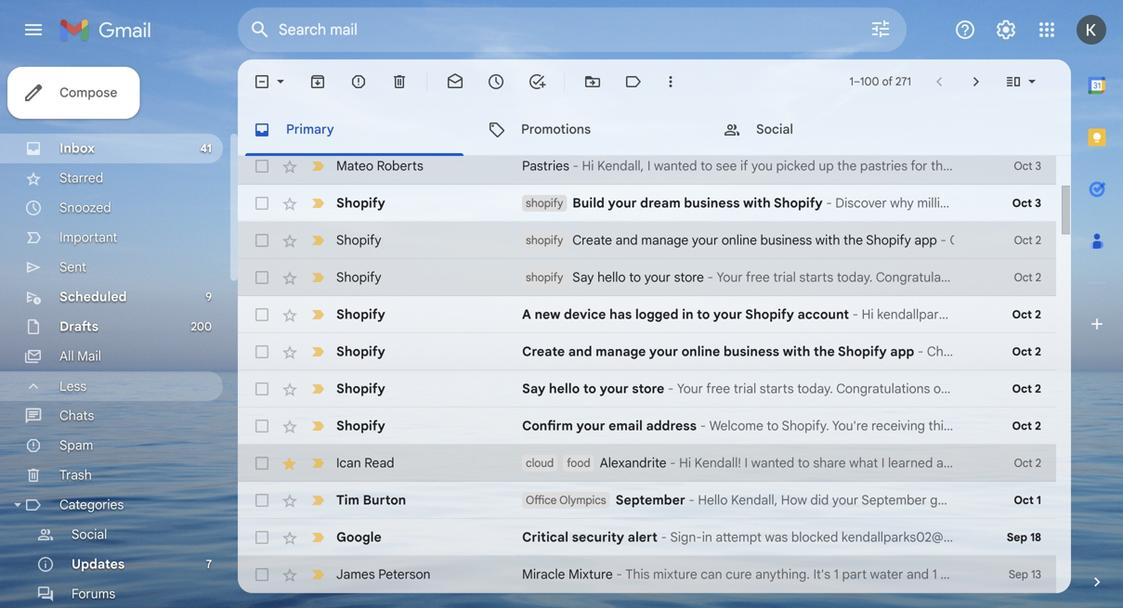 Task type: describe. For each thing, give the bounding box(es) containing it.
settings image
[[995, 19, 1018, 41]]

i
[[648, 158, 651, 174]]

oct 3 for mateo roberts
[[1014, 159, 1042, 173]]

mateo
[[336, 158, 374, 174]]

ican read
[[336, 455, 395, 472]]

compose
[[59, 85, 118, 101]]

4 row from the top
[[238, 259, 1057, 296]]

2 for sixth row from the bottom
[[1035, 382, 1042, 396]]

for
[[911, 158, 928, 174]]

less button
[[0, 372, 223, 401]]

snoozed link
[[59, 200, 111, 216]]

drafts
[[59, 319, 99, 335]]

starred
[[59, 170, 103, 186]]

google
[[336, 530, 382, 546]]

to left see
[[701, 158, 713, 174]]

september
[[616, 493, 686, 509]]

7
[[206, 558, 212, 572]]

build
[[573, 195, 605, 211]]

1 vertical spatial manage
[[596, 344, 646, 360]]

shopify for create
[[526, 234, 563, 248]]

9
[[206, 290, 212, 304]]

row containing google
[[238, 519, 1057, 557]]

if
[[741, 158, 748, 174]]

snooze image
[[487, 72, 506, 91]]

200
[[191, 320, 212, 334]]

mail
[[77, 348, 101, 365]]

updates
[[72, 557, 125, 573]]

0 horizontal spatial 1
[[834, 567, 839, 583]]

all mail
[[59, 348, 101, 365]]

to up confirm your email address -
[[583, 381, 597, 397]]

you
[[752, 158, 773, 174]]

1 horizontal spatial say
[[573, 270, 594, 286]]

sent
[[59, 259, 86, 276]]

spam
[[59, 438, 93, 454]]

office
[[526, 494, 557, 508]]

primary
[[286, 121, 334, 138]]

ican
[[336, 455, 361, 472]]

oct 2 for fourth row from the top of the page
[[1014, 271, 1042, 285]]

all
[[59, 348, 74, 365]]

the up "account"
[[844, 232, 863, 249]]

all mail link
[[59, 348, 101, 365]]

1 part from the left
[[842, 567, 867, 583]]

2 horizontal spatial 1
[[1037, 494, 1042, 508]]

your up logged
[[645, 270, 671, 286]]

see
[[716, 158, 737, 174]]

james
[[336, 567, 375, 583]]

1 vertical spatial business
[[761, 232, 812, 249]]

critical security alert -
[[522, 530, 671, 546]]

oct 2 for 3rd row from the top
[[1014, 234, 1042, 248]]

shopify say hello to your store -
[[526, 270, 717, 286]]

1 vertical spatial hello
[[549, 381, 580, 397]]

8 row from the top
[[238, 408, 1057, 445]]

13
[[1032, 568, 1042, 582]]

pastries - hi kendall, i wanted to see if you picked up the pastries for the wedding tomorrow. best, mat
[[522, 158, 1124, 174]]

account
[[798, 307, 849, 323]]

critical
[[522, 530, 569, 546]]

forums link
[[72, 586, 115, 603]]

pastries
[[522, 158, 570, 174]]

1 vertical spatial say
[[522, 381, 546, 397]]

social tab
[[708, 104, 942, 156]]

main menu image
[[22, 19, 45, 41]]

picked
[[776, 158, 816, 174]]

6 row from the top
[[238, 334, 1057, 371]]

alexandrite -
[[600, 455, 679, 472]]

mixture
[[569, 567, 613, 583]]

oct 2 for fifth row from the bottom of the page
[[1013, 420, 1042, 434]]

james peterson
[[336, 567, 431, 583]]

shopify build your dream business with shopify -
[[526, 195, 836, 211]]

this
[[626, 567, 650, 583]]

row containing james peterson
[[238, 557, 1057, 594]]

1 horizontal spatial hello
[[598, 270, 626, 286]]

scheduled
[[59, 289, 127, 305]]

sep 13
[[1009, 568, 1042, 582]]

drafts link
[[59, 319, 99, 335]]

shopify create and manage your online business with the shopify app -
[[526, 232, 950, 249]]

anything.
[[756, 567, 810, 583]]

logged
[[636, 307, 679, 323]]

0 vertical spatial online
[[722, 232, 757, 249]]

oct 3 for shopify
[[1013, 197, 1042, 210]]

categories
[[59, 497, 124, 513]]

add to tasks image
[[528, 72, 546, 91]]

0 vertical spatial business
[[684, 195, 740, 211]]

confirm your email address -
[[522, 418, 710, 434]]

up
[[819, 158, 834, 174]]

3 for shopify
[[1035, 197, 1042, 210]]

main content containing primary
[[238, 59, 1124, 594]]

say hello to your store -
[[522, 381, 677, 397]]

water
[[870, 567, 904, 583]]

shopify for build
[[526, 197, 563, 210]]

roberts
[[377, 158, 424, 174]]

less
[[59, 378, 87, 395]]

mat
[[1104, 158, 1124, 174]]

a
[[522, 307, 531, 323]]

2 for 3rd row from the top
[[1036, 234, 1042, 248]]

tim
[[336, 493, 360, 509]]

a new device has logged in to your shopify account -
[[522, 307, 862, 323]]

categories link
[[59, 497, 124, 513]]

olympics
[[560, 494, 607, 508]]

to up has
[[629, 270, 641, 286]]

important link
[[59, 230, 118, 246]]

mixture
[[653, 567, 698, 583]]



Task type: vqa. For each thing, say whether or not it's contained in the screenshot.


Task type: locate. For each thing, give the bounding box(es) containing it.
1 vertical spatial with
[[816, 232, 841, 249]]

chats
[[59, 408, 94, 424]]

0 vertical spatial say
[[573, 270, 594, 286]]

0 vertical spatial 3
[[1036, 159, 1042, 173]]

support image
[[954, 19, 977, 41]]

social up the you
[[756, 121, 794, 138]]

with down the you
[[743, 195, 771, 211]]

oct 2 for sixth row from the bottom
[[1013, 382, 1042, 396]]

it's
[[814, 567, 831, 583]]

sep left 18
[[1007, 531, 1028, 545]]

navigation
[[0, 59, 238, 609]]

2 for fifth row from the bottom of the page
[[1035, 420, 1042, 434]]

0 vertical spatial app
[[915, 232, 938, 249]]

oct 2
[[1014, 234, 1042, 248], [1014, 271, 1042, 285], [1013, 308, 1042, 322], [1013, 345, 1042, 359], [1013, 382, 1042, 396], [1013, 420, 1042, 434], [1014, 457, 1042, 471]]

10 row from the top
[[238, 482, 1057, 519]]

0 vertical spatial store
[[674, 270, 704, 286]]

store up email
[[632, 381, 665, 397]]

1 horizontal spatial with
[[783, 344, 811, 360]]

shopify for say
[[526, 271, 563, 285]]

1 up 18
[[1037, 494, 1042, 508]]

6 2 from the top
[[1035, 420, 1042, 434]]

1 left ice.
[[933, 567, 938, 583]]

important
[[59, 230, 118, 246]]

18
[[1031, 531, 1042, 545]]

tomorrow.
[[1008, 158, 1068, 174]]

0 vertical spatial with
[[743, 195, 771, 211]]

3 left best,
[[1036, 159, 1042, 173]]

0 vertical spatial manage
[[641, 232, 689, 249]]

row containing tim burton
[[238, 482, 1057, 519]]

office olympics september -
[[526, 493, 698, 509]]

peterson
[[379, 567, 431, 583]]

row down 'shopify say hello to your store -'
[[238, 296, 1057, 334]]

3 shopify from the top
[[526, 271, 563, 285]]

0 horizontal spatial say
[[522, 381, 546, 397]]

9 row from the top
[[238, 445, 1057, 482]]

row up september
[[238, 445, 1057, 482]]

oct 2 for 6th row from the top
[[1013, 345, 1042, 359]]

part left ice.
[[941, 567, 966, 583]]

0 horizontal spatial hello
[[549, 381, 580, 397]]

sep for critical security alert -
[[1007, 531, 1028, 545]]

2 for 6th row from the top
[[1035, 345, 1042, 359]]

hello up has
[[598, 270, 626, 286]]

row up alexandrite - at the bottom right of page
[[238, 408, 1057, 445]]

row down logged
[[238, 334, 1057, 371]]

0 horizontal spatial part
[[842, 567, 867, 583]]

row up logged
[[238, 259, 1057, 296]]

manage down has
[[596, 344, 646, 360]]

online down shopify build your dream business with shopify -
[[722, 232, 757, 249]]

email
[[609, 418, 643, 434]]

row down alert
[[238, 557, 1057, 594]]

Search mail text field
[[279, 20, 818, 39]]

store up in
[[674, 270, 704, 286]]

row down i
[[238, 185, 1057, 222]]

row
[[238, 148, 1124, 185], [238, 185, 1057, 222], [238, 222, 1057, 259], [238, 259, 1057, 296], [238, 296, 1057, 334], [238, 334, 1057, 371], [238, 371, 1057, 408], [238, 408, 1057, 445], [238, 445, 1057, 482], [238, 482, 1057, 519], [238, 519, 1057, 557], [238, 557, 1057, 594]]

in
[[682, 307, 694, 323]]

row up shopify build your dream business with shopify -
[[238, 148, 1124, 185]]

0 horizontal spatial store
[[632, 381, 665, 397]]

row down dream
[[238, 222, 1057, 259]]

and up 'shopify say hello to your store -'
[[616, 232, 638, 249]]

None checkbox
[[253, 72, 271, 91], [253, 157, 271, 176], [253, 269, 271, 287], [253, 343, 271, 362], [253, 380, 271, 399], [253, 417, 271, 436], [253, 492, 271, 510], [253, 529, 271, 547], [253, 72, 271, 91], [253, 157, 271, 176], [253, 269, 271, 287], [253, 343, 271, 362], [253, 380, 271, 399], [253, 417, 271, 436], [253, 492, 271, 510], [253, 529, 271, 547]]

oct 3
[[1014, 159, 1042, 173], [1013, 197, 1042, 210]]

with down "account"
[[783, 344, 811, 360]]

app
[[915, 232, 938, 249], [891, 344, 915, 360]]

1 vertical spatial social
[[72, 527, 107, 543]]

the right up
[[838, 158, 857, 174]]

tab list
[[1072, 59, 1124, 542], [238, 104, 1072, 156]]

scheduled link
[[59, 289, 127, 305]]

1 horizontal spatial social
[[756, 121, 794, 138]]

mateo roberts
[[336, 158, 424, 174]]

oct 3 down tomorrow. on the right of page
[[1013, 197, 1042, 210]]

with down up
[[816, 232, 841, 249]]

the
[[838, 158, 857, 174], [931, 158, 951, 174], [844, 232, 863, 249], [814, 344, 835, 360]]

say up confirm
[[522, 381, 546, 397]]

primary tab
[[238, 104, 471, 156]]

4 2 from the top
[[1035, 345, 1042, 359]]

older image
[[967, 72, 986, 91]]

with
[[743, 195, 771, 211], [816, 232, 841, 249], [783, 344, 811, 360]]

hello up confirm
[[549, 381, 580, 397]]

row containing ican read
[[238, 445, 1057, 482]]

None search field
[[238, 7, 907, 52]]

shopify inside shopify create and manage your online business with the shopify app -
[[526, 234, 563, 248]]

dream
[[640, 195, 681, 211]]

tim burton
[[336, 493, 406, 509]]

3
[[1036, 159, 1042, 173], [1035, 197, 1042, 210]]

1 horizontal spatial and
[[616, 232, 638, 249]]

row up email
[[238, 371, 1057, 408]]

wedding
[[954, 158, 1005, 174]]

advanced search options image
[[862, 10, 900, 47]]

0 vertical spatial create
[[573, 232, 612, 249]]

say up device
[[573, 270, 594, 286]]

promotions tab
[[473, 104, 707, 156]]

toggle split pane mode image
[[1005, 72, 1023, 91]]

sep for miracle mixture - this mixture can cure anything. it's 1 part water and 1 part ice.
[[1009, 568, 1029, 582]]

3 for mateo roberts
[[1036, 159, 1042, 173]]

your down shopify build your dream business with shopify -
[[692, 232, 719, 249]]

0 vertical spatial hello
[[598, 270, 626, 286]]

food
[[567, 457, 591, 471]]

0 horizontal spatial with
[[743, 195, 771, 211]]

can
[[701, 567, 723, 583]]

inbox
[[59, 140, 95, 157]]

1 vertical spatial shopify
[[526, 234, 563, 248]]

the right the for at the right of page
[[931, 158, 951, 174]]

sent link
[[59, 259, 86, 276]]

delete image
[[390, 72, 409, 91]]

part left water
[[842, 567, 867, 583]]

business down see
[[684, 195, 740, 211]]

business
[[684, 195, 740, 211], [761, 232, 812, 249], [724, 344, 780, 360]]

miracle
[[522, 567, 565, 583]]

sep 18
[[1007, 531, 1042, 545]]

2 row from the top
[[238, 185, 1057, 222]]

tab list inside main content
[[238, 104, 1072, 156]]

pastries
[[860, 158, 908, 174]]

and down device
[[568, 344, 592, 360]]

and right water
[[907, 567, 929, 583]]

social down categories
[[72, 527, 107, 543]]

social inside tab
[[756, 121, 794, 138]]

3 row from the top
[[238, 222, 1057, 259]]

device
[[564, 307, 606, 323]]

read
[[365, 455, 395, 472]]

1 row from the top
[[238, 148, 1124, 185]]

oct 1
[[1014, 494, 1042, 508]]

1 vertical spatial online
[[682, 344, 720, 360]]

1 horizontal spatial online
[[722, 232, 757, 249]]

hi
[[582, 158, 594, 174]]

2 for fourth row from the top of the page
[[1036, 271, 1042, 285]]

2 vertical spatial shopify
[[526, 271, 563, 285]]

inbox link
[[59, 140, 95, 157]]

search mail image
[[243, 13, 277, 46]]

1 horizontal spatial 1
[[933, 567, 938, 583]]

None checkbox
[[253, 194, 271, 213], [253, 231, 271, 250], [253, 306, 271, 324], [253, 454, 271, 473], [253, 566, 271, 585], [253, 194, 271, 213], [253, 231, 271, 250], [253, 306, 271, 324], [253, 454, 271, 473], [253, 566, 271, 585]]

business down picked
[[761, 232, 812, 249]]

1
[[1037, 494, 1042, 508], [834, 567, 839, 583], [933, 567, 938, 583]]

7 2 from the top
[[1036, 457, 1042, 471]]

row containing mateo roberts
[[238, 148, 1124, 185]]

7 row from the top
[[238, 371, 1057, 408]]

2 vertical spatial and
[[907, 567, 929, 583]]

0 vertical spatial social
[[756, 121, 794, 138]]

1 horizontal spatial create
[[573, 232, 612, 249]]

5 2 from the top
[[1035, 382, 1042, 396]]

1 3 from the top
[[1036, 159, 1042, 173]]

1 vertical spatial create
[[522, 344, 565, 360]]

manage down dream
[[641, 232, 689, 249]]

oct 2 for row containing ican read
[[1014, 457, 1042, 471]]

1 vertical spatial store
[[632, 381, 665, 397]]

1 vertical spatial oct 3
[[1013, 197, 1042, 210]]

1 shopify from the top
[[526, 197, 563, 210]]

shopify inside 'shopify say hello to your store -'
[[526, 271, 563, 285]]

3 2 from the top
[[1035, 308, 1042, 322]]

hello
[[598, 270, 626, 286], [549, 381, 580, 397]]

create and manage your online business with the shopify app -
[[522, 344, 927, 360]]

alexandrite
[[600, 455, 667, 472]]

1 vertical spatial 3
[[1035, 197, 1042, 210]]

your right build
[[608, 195, 637, 211]]

shopify inside shopify build your dream business with shopify -
[[526, 197, 563, 210]]

1 horizontal spatial part
[[941, 567, 966, 583]]

mark as read image
[[446, 72, 465, 91]]

2 horizontal spatial with
[[816, 232, 841, 249]]

confirm
[[522, 418, 573, 434]]

2 2 from the top
[[1036, 271, 1042, 285]]

promotions
[[521, 121, 591, 138]]

starred link
[[59, 170, 103, 186]]

row up alert
[[238, 482, 1057, 519]]

has
[[610, 307, 632, 323]]

tab list containing primary
[[238, 104, 1072, 156]]

report spam image
[[349, 72, 368, 91]]

2 shopify from the top
[[526, 234, 563, 248]]

create down build
[[573, 232, 612, 249]]

your up confirm your email address -
[[600, 381, 629, 397]]

1 horizontal spatial store
[[674, 270, 704, 286]]

41
[[200, 142, 212, 156]]

navigation containing compose
[[0, 59, 238, 609]]

0 horizontal spatial online
[[682, 344, 720, 360]]

3 down tomorrow. on the right of page
[[1035, 197, 1042, 210]]

1 vertical spatial and
[[568, 344, 592, 360]]

0 horizontal spatial create
[[522, 344, 565, 360]]

business down a new device has logged in to your shopify account -
[[724, 344, 780, 360]]

0 horizontal spatial and
[[568, 344, 592, 360]]

create
[[573, 232, 612, 249], [522, 344, 565, 360]]

snoozed
[[59, 200, 111, 216]]

2 vertical spatial with
[[783, 344, 811, 360]]

sep left '13'
[[1009, 568, 1029, 582]]

security
[[572, 530, 625, 546]]

best,
[[1071, 158, 1101, 174]]

0 vertical spatial and
[[616, 232, 638, 249]]

kendall,
[[598, 158, 644, 174]]

spam link
[[59, 438, 93, 454]]

trash link
[[59, 467, 92, 484]]

social
[[756, 121, 794, 138], [72, 527, 107, 543]]

create down the new
[[522, 344, 565, 360]]

ice.
[[969, 567, 990, 583]]

archive image
[[309, 72, 327, 91]]

2 part from the left
[[941, 567, 966, 583]]

1 2 from the top
[[1036, 234, 1042, 248]]

oct 3 right wedding
[[1014, 159, 1042, 173]]

1 vertical spatial app
[[891, 344, 915, 360]]

2 for 5th row from the top of the page
[[1035, 308, 1042, 322]]

your left email
[[577, 418, 605, 434]]

oct
[[1014, 159, 1033, 173], [1013, 197, 1033, 210], [1014, 234, 1033, 248], [1014, 271, 1033, 285], [1013, 308, 1032, 322], [1013, 345, 1032, 359], [1013, 382, 1032, 396], [1013, 420, 1032, 434], [1014, 457, 1033, 471], [1014, 494, 1034, 508]]

updates link
[[72, 557, 125, 573]]

trash
[[59, 467, 92, 484]]

2 horizontal spatial and
[[907, 567, 929, 583]]

and
[[616, 232, 638, 249], [568, 344, 592, 360], [907, 567, 929, 583]]

0 vertical spatial oct 3
[[1014, 159, 1042, 173]]

main content
[[238, 59, 1124, 594]]

row down september
[[238, 519, 1057, 557]]

0 vertical spatial shopify
[[526, 197, 563, 210]]

cloud
[[526, 457, 554, 471]]

address
[[646, 418, 697, 434]]

your down logged
[[650, 344, 678, 360]]

forums
[[72, 586, 115, 603]]

5 row from the top
[[238, 296, 1057, 334]]

11 row from the top
[[238, 519, 1057, 557]]

12 row from the top
[[238, 557, 1057, 594]]

0 horizontal spatial social
[[72, 527, 107, 543]]

1 right it's
[[834, 567, 839, 583]]

your up create and manage your online business with the shopify app -
[[714, 307, 742, 323]]

social link
[[72, 527, 107, 543]]

part
[[842, 567, 867, 583], [941, 567, 966, 583]]

2 vertical spatial business
[[724, 344, 780, 360]]

shopify
[[336, 195, 385, 211], [774, 195, 823, 211], [336, 232, 382, 249], [866, 232, 912, 249], [336, 270, 382, 286], [336, 307, 385, 323], [745, 307, 794, 323], [336, 344, 385, 360], [838, 344, 887, 360], [336, 381, 385, 397], [336, 418, 385, 434]]

0 vertical spatial sep
[[1007, 531, 1028, 545]]

compose button
[[7, 67, 140, 119]]

burton
[[363, 493, 406, 509]]

to right in
[[697, 307, 710, 323]]

1 vertical spatial sep
[[1009, 568, 1029, 582]]

gmail image
[[59, 11, 161, 48]]

2 3 from the top
[[1035, 197, 1042, 210]]

the down "account"
[[814, 344, 835, 360]]

oct 2 for 5th row from the top of the page
[[1013, 308, 1042, 322]]

sep
[[1007, 531, 1028, 545], [1009, 568, 1029, 582]]

new
[[535, 307, 561, 323]]

online down a new device has logged in to your shopify account -
[[682, 344, 720, 360]]

cure
[[726, 567, 752, 583]]

2 for row containing ican read
[[1036, 457, 1042, 471]]



